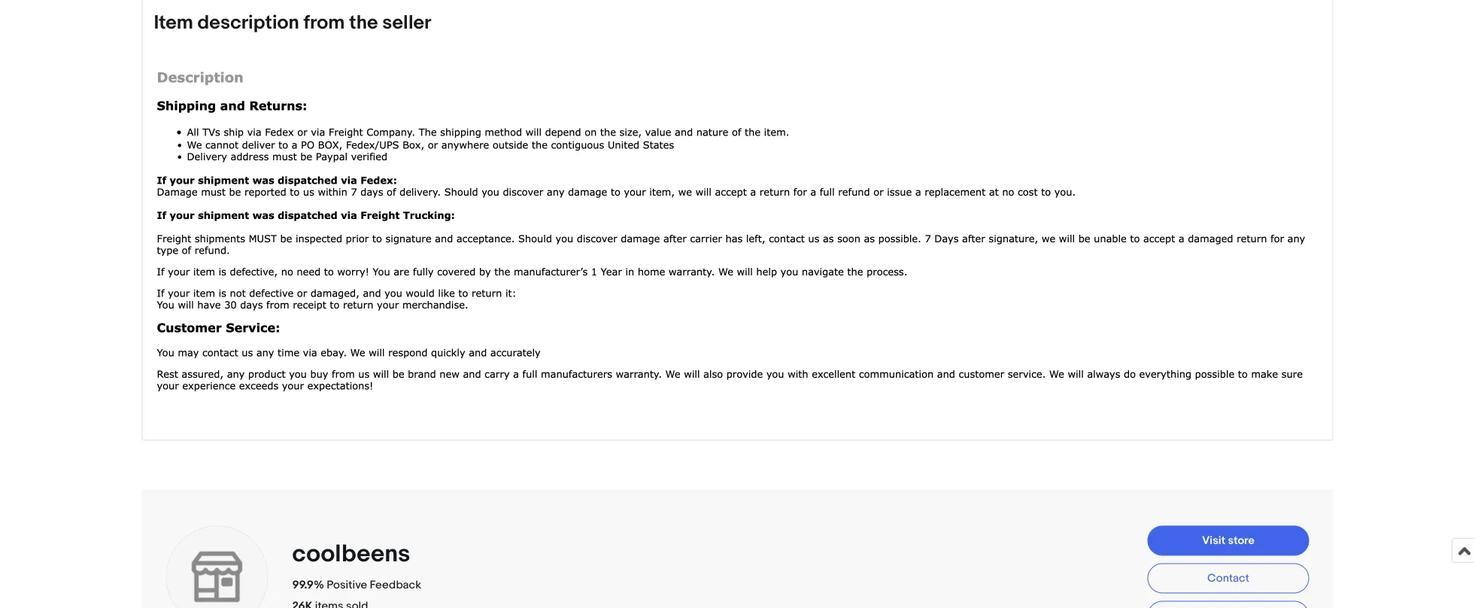 Task type: locate. For each thing, give the bounding box(es) containing it.
contact link
[[1148, 563, 1310, 593]]

seller
[[382, 11, 432, 35]]

positive
[[327, 578, 367, 592]]

store
[[1228, 534, 1255, 547]]

feedback
[[370, 578, 421, 592]]

item description from the seller
[[154, 11, 432, 35]]



Task type: describe. For each thing, give the bounding box(es) containing it.
contact
[[1208, 571, 1250, 585]]

coolbeens link
[[292, 539, 416, 569]]

99.9% positive feedback
[[292, 578, 421, 592]]

coolbeens image
[[164, 524, 270, 608]]

visit store
[[1203, 534, 1255, 547]]

description
[[198, 11, 299, 35]]

from
[[304, 11, 345, 35]]

coolbeens
[[292, 539, 410, 569]]

the
[[349, 11, 378, 35]]

item
[[154, 11, 193, 35]]

visit store link
[[1148, 526, 1310, 556]]

visit
[[1203, 534, 1226, 547]]

99.9%
[[292, 578, 324, 592]]



Task type: vqa. For each thing, say whether or not it's contained in the screenshot.
from
yes



